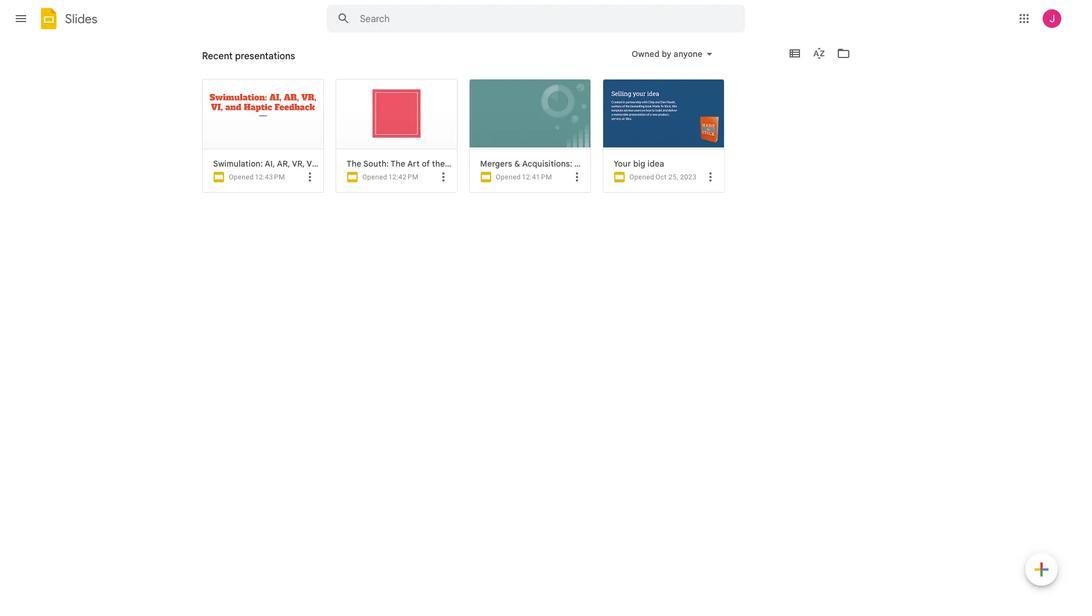 Task type: vqa. For each thing, say whether or not it's contained in the screenshot.
'Template gallery'
no



Task type: describe. For each thing, give the bounding box(es) containing it.
of
[[422, 159, 430, 169]]

opened 12:41 pm
[[496, 173, 552, 181]]

opened for big
[[630, 173, 655, 181]]

by
[[662, 49, 672, 59]]

ar,
[[277, 159, 290, 169]]

your big idea option
[[603, 0, 748, 603]]

25,
[[669, 173, 679, 181]]

12:41 pm
[[522, 173, 552, 181]]

opened for ai,
[[229, 173, 254, 181]]

slides
[[65, 11, 98, 26]]

art
[[408, 159, 420, 169]]

oct
[[656, 173, 667, 181]]

main menu image
[[14, 12, 28, 26]]

last opened by me oct 25, 2023 element
[[656, 173, 697, 181]]

feedback
[[364, 159, 402, 169]]

presentations inside 'heading'
[[235, 51, 295, 62]]

&
[[515, 159, 521, 169]]

12:43 pm
[[255, 173, 285, 181]]

the
[[432, 159, 445, 169]]

big
[[634, 159, 646, 169]]

mergers & acquisitions: business rizz option
[[469, 0, 627, 603]]

swimulation: ai, ar, vr, vi, and haptic feedback option
[[202, 0, 402, 603]]

swimulation: ai, ar, vr, vi, and haptic feedback google slides element
[[213, 159, 402, 169]]

recent presentations list box
[[202, 0, 870, 603]]

opened 12:42 pm
[[363, 173, 419, 181]]

opened for &
[[496, 173, 521, 181]]

Search bar text field
[[360, 13, 716, 25]]

south:
[[364, 159, 389, 169]]

your big idea
[[614, 159, 665, 169]]

owned by anyone button
[[625, 47, 720, 61]]

search image
[[332, 7, 356, 30]]

ai,
[[265, 159, 275, 169]]

cypress
[[447, 159, 479, 169]]

2 recent presentations from the top
[[202, 55, 284, 66]]



Task type: locate. For each thing, give the bounding box(es) containing it.
opened oct 25, 2023
[[630, 173, 697, 181]]

idea
[[648, 159, 665, 169]]

the south: the art of the cypress option
[[336, 0, 481, 603]]

mergers & acquisitions: business rizz google slides element
[[480, 159, 627, 169]]

2 opened from the left
[[363, 173, 387, 181]]

opened inside mergers & acquisitions: business rizz option
[[496, 173, 521, 181]]

acquisitions:
[[523, 159, 573, 169]]

1 opened from the left
[[229, 173, 254, 181]]

1 recent from the top
[[202, 51, 233, 62]]

opened for south:
[[363, 173, 387, 181]]

the south: the art of the cypress google slides element
[[347, 159, 479, 169]]

presentations
[[235, 51, 295, 62], [231, 55, 284, 66]]

vi,
[[307, 159, 317, 169]]

opened inside the south: the art of the cypress option
[[363, 173, 387, 181]]

the south: the art of the cypress
[[347, 159, 479, 169]]

the
[[347, 159, 362, 169], [391, 159, 406, 169]]

last opened by me 12:43 pm element
[[255, 173, 285, 181]]

owned
[[632, 49, 660, 59]]

your
[[614, 159, 632, 169]]

anyone
[[674, 49, 703, 59]]

0 horizontal spatial the
[[347, 159, 362, 169]]

last opened by me 12:41 pm element
[[522, 173, 552, 181]]

your big idea google slides element
[[614, 159, 720, 169]]

2 the from the left
[[391, 159, 406, 169]]

1 horizontal spatial the
[[391, 159, 406, 169]]

the up the last opened by me 12:42 pm element
[[391, 159, 406, 169]]

recent
[[202, 51, 233, 62], [202, 55, 229, 66]]

4 opened from the left
[[630, 173, 655, 181]]

the left south:
[[347, 159, 362, 169]]

3 opened from the left
[[496, 173, 521, 181]]

and
[[319, 159, 334, 169]]

slides link
[[37, 7, 98, 33]]

2 recent from the top
[[202, 55, 229, 66]]

opened down swimulation:
[[229, 173, 254, 181]]

create new presentation image
[[1026, 554, 1059, 589]]

opened down big
[[630, 173, 655, 181]]

opened
[[229, 173, 254, 181], [363, 173, 387, 181], [496, 173, 521, 181], [630, 173, 655, 181]]

last opened by me 12:42 pm element
[[389, 173, 419, 181]]

recent inside 'heading'
[[202, 51, 233, 62]]

opened inside swimulation: ai, ar, vr, vi, and haptic feedback option
[[229, 173, 254, 181]]

2023
[[681, 173, 697, 181]]

rizz
[[612, 159, 627, 169]]

opened 12:43 pm
[[229, 173, 285, 181]]

mergers & acquisitions: business rizz
[[480, 159, 627, 169]]

1 the from the left
[[347, 159, 362, 169]]

swimulation:
[[213, 159, 263, 169]]

1 recent presentations from the top
[[202, 51, 295, 62]]

haptic
[[336, 159, 362, 169]]

recent presentations heading
[[202, 37, 295, 74]]

12:42 pm
[[389, 173, 419, 181]]

None search field
[[327, 5, 745, 33]]

mergers
[[480, 159, 513, 169]]

opened down &
[[496, 173, 521, 181]]

opened inside your big idea option
[[630, 173, 655, 181]]

opened down south:
[[363, 173, 387, 181]]

business
[[575, 159, 610, 169]]

swimulation: ai, ar, vr, vi, and haptic feedback
[[213, 159, 402, 169]]

recent presentations
[[202, 51, 295, 62], [202, 55, 284, 66]]

owned by anyone
[[632, 49, 703, 59]]

vr,
[[292, 159, 305, 169]]



